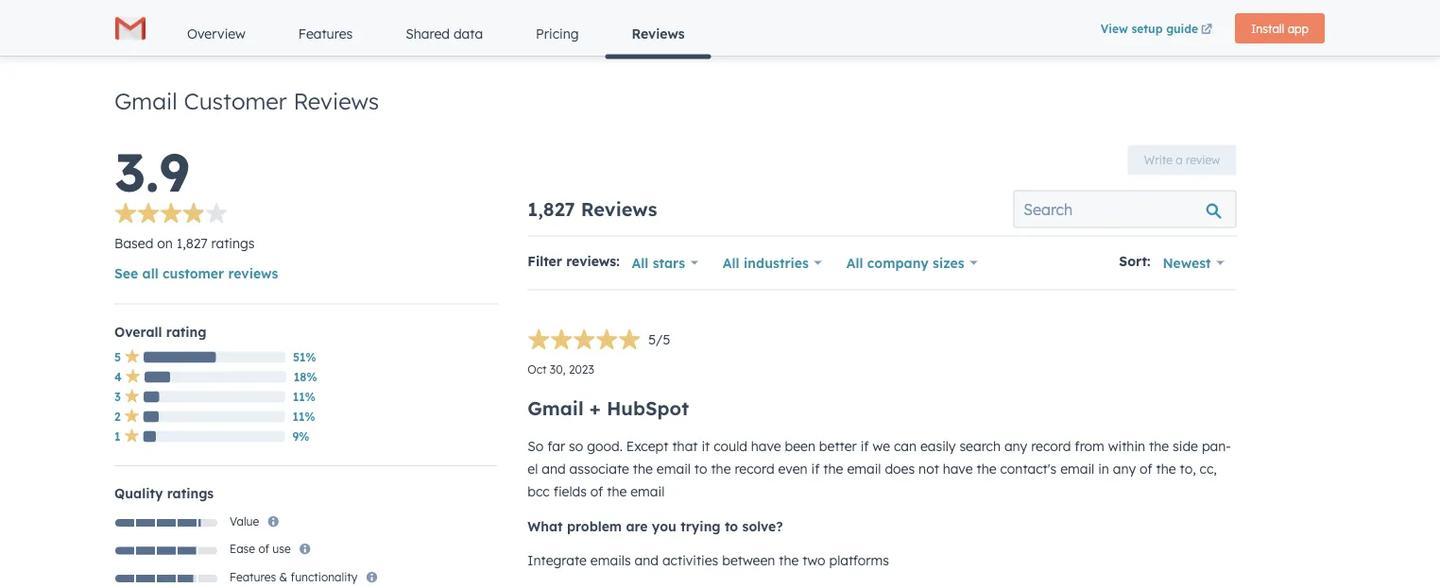 Task type: locate. For each thing, give the bounding box(es) containing it.
if left we
[[861, 438, 869, 454]]

navigation containing overview
[[161, 11, 1092, 59]]

of left use
[[258, 542, 269, 556]]

1 vertical spatial 11% button
[[293, 407, 315, 427]]

platforms
[[829, 553, 889, 569]]

problem
[[567, 518, 622, 535]]

all left industries
[[723, 254, 740, 271]]

5 button
[[114, 348, 144, 367]]

1 vertical spatial 1,827
[[176, 235, 208, 251]]

so
[[528, 438, 544, 454]]

and down what problem are you trying to solve?
[[635, 553, 659, 569]]

gmail up 3.9
[[114, 86, 177, 115]]

1 vertical spatial to
[[725, 518, 738, 535]]

a
[[1176, 153, 1183, 167]]

does
[[885, 461, 915, 477]]

18% button
[[294, 368, 317, 387]]

11% button
[[293, 388, 316, 407], [293, 407, 315, 427]]

4
[[114, 370, 122, 384]]

11% up 9% button
[[293, 410, 315, 424]]

the down better
[[823, 461, 843, 477]]

if
[[861, 438, 869, 454], [811, 461, 820, 477]]

1,827 up "filter"
[[528, 197, 575, 221]]

all for all stars
[[632, 254, 649, 271]]

0 horizontal spatial 1,827
[[176, 235, 208, 251]]

all industries button
[[723, 254, 809, 271]]

all for all industries
[[723, 254, 740, 271]]

1 vertical spatial have
[[943, 461, 973, 477]]

2 11% button from the top
[[293, 407, 315, 427]]

easily
[[920, 438, 956, 454]]

0 horizontal spatial if
[[811, 461, 820, 477]]

all industries button
[[710, 244, 834, 282]]

overall rating meter for ease of use
[[114, 547, 218, 556]]

email
[[657, 461, 691, 477], [847, 461, 881, 477], [1060, 461, 1094, 477], [630, 483, 665, 500]]

from
[[1075, 438, 1104, 454]]

overview button
[[161, 11, 272, 57]]

all company sizes button
[[834, 244, 990, 282]]

write a review
[[1144, 153, 1220, 167]]

0 horizontal spatial of
[[258, 542, 269, 556]]

1,827 right the on
[[176, 235, 208, 251]]

1 horizontal spatial 1,827
[[528, 197, 575, 221]]

overall
[[114, 324, 162, 340]]

ease
[[230, 542, 255, 556]]

gmail up far
[[528, 396, 584, 420]]

1 horizontal spatial all
[[723, 254, 740, 271]]

view setup guide
[[1101, 21, 1198, 35]]

0 vertical spatial record
[[1031, 438, 1071, 454]]

+
[[590, 396, 601, 420]]

1 horizontal spatial if
[[861, 438, 869, 454]]

all stars button
[[619, 244, 710, 282]]

18% of users left a 4 star review. progress bar
[[144, 372, 170, 383]]

side
[[1173, 438, 1198, 454]]

11% of users left a 2 star review. progress bar
[[143, 411, 159, 423]]

all for all company sizes
[[846, 254, 863, 271]]

18%
[[294, 371, 317, 385]]

0 horizontal spatial any
[[1004, 438, 1027, 454]]

overall rating meter containing 5/5
[[528, 328, 670, 355]]

51% button
[[293, 348, 316, 367]]

2 horizontal spatial all
[[846, 254, 863, 271]]

2023
[[569, 363, 594, 377]]

overall rating meter
[[114, 202, 228, 228], [528, 328, 670, 355], [114, 519, 218, 528], [114, 547, 218, 556], [114, 575, 218, 584]]

0 horizontal spatial features
[[230, 570, 276, 584]]

not
[[919, 461, 939, 477]]

of
[[1140, 461, 1152, 477], [590, 483, 603, 500], [258, 542, 269, 556]]

1 11% from the top
[[293, 390, 316, 405]]

gmail customer reviews
[[114, 86, 379, 115]]

all left stars
[[632, 254, 649, 271]]

have right not
[[943, 461, 973, 477]]

0 vertical spatial features
[[298, 26, 353, 42]]

0 vertical spatial 11% button
[[293, 388, 316, 407]]

have
[[751, 438, 781, 454], [943, 461, 973, 477]]

have left been
[[751, 438, 781, 454]]

1 all from the left
[[632, 254, 649, 271]]

ratings right quality
[[167, 486, 214, 502]]

ratings up the reviews
[[211, 235, 255, 251]]

newest
[[1163, 254, 1211, 271]]

any up "contact's" on the right bottom of the page
[[1004, 438, 1027, 454]]

1 vertical spatial record
[[735, 461, 775, 477]]

1 11% button from the top
[[293, 388, 316, 407]]

navigation
[[161, 11, 1092, 59]]

3 all from the left
[[846, 254, 863, 271]]

11% down 18% at the bottom of the page
[[293, 390, 316, 405]]

features inside features button
[[298, 26, 353, 42]]

1 horizontal spatial gmail
[[528, 396, 584, 420]]

record down could on the bottom of the page
[[735, 461, 775, 477]]

1 button
[[114, 427, 143, 447]]

11% button down 18% at the bottom of the page
[[293, 388, 316, 407]]

and down far
[[542, 461, 566, 477]]

1 vertical spatial features
[[230, 570, 276, 584]]

any right in at the bottom
[[1113, 461, 1136, 477]]

3 button
[[114, 387, 143, 407]]

the down associate
[[607, 483, 627, 500]]

all stars button
[[632, 254, 685, 271]]

2 vertical spatial of
[[258, 542, 269, 556]]

view setup guide link
[[1092, 13, 1224, 43]]

fields
[[553, 483, 587, 500]]

0 vertical spatial 1,827
[[528, 197, 575, 221]]

11% button up 9% button
[[293, 407, 315, 427]]

pan
[[1202, 438, 1231, 454]]

0 vertical spatial and
[[542, 461, 566, 477]]

trying
[[681, 518, 721, 535]]

features & functionality
[[230, 570, 358, 584]]

data
[[453, 26, 483, 42]]

2 11% from the top
[[293, 410, 315, 424]]

1 horizontal spatial features
[[298, 26, 353, 42]]

0 vertical spatial of
[[1140, 461, 1152, 477]]

we
[[873, 438, 890, 454]]

1 vertical spatial 11%
[[293, 410, 315, 424]]

if right even on the bottom right of the page
[[811, 461, 820, 477]]

0 horizontal spatial all
[[632, 254, 649, 271]]

1 horizontal spatial record
[[1031, 438, 1071, 454]]

activities
[[662, 553, 718, 569]]

industries
[[744, 254, 809, 271]]

1 vertical spatial gmail
[[528, 396, 584, 420]]

1 vertical spatial ratings
[[167, 486, 214, 502]]

are
[[626, 518, 648, 535]]

1 horizontal spatial any
[[1113, 461, 1136, 477]]

quality ratings
[[114, 486, 214, 502]]

two
[[803, 553, 825, 569]]

it
[[702, 438, 710, 454]]

oct
[[528, 363, 547, 377]]

2
[[114, 410, 121, 424]]

0 vertical spatial reviews
[[632, 26, 685, 42]]

could
[[714, 438, 747, 454]]

hubspot
[[607, 396, 689, 420]]

see all customer reviews
[[114, 265, 278, 281]]

0 vertical spatial 11%
[[293, 390, 316, 405]]

0 horizontal spatial to
[[694, 461, 707, 477]]

0 horizontal spatial gmail
[[114, 86, 177, 115]]

11% button for 3
[[293, 388, 316, 407]]

that
[[672, 438, 698, 454]]

bcc
[[528, 483, 550, 500]]

to down it
[[694, 461, 707, 477]]

2 all from the left
[[723, 254, 740, 271]]

company
[[867, 254, 929, 271]]

0 vertical spatial ratings
[[211, 235, 255, 251]]

0 vertical spatial gmail
[[114, 86, 177, 115]]

shared data button
[[379, 11, 509, 57]]

0 horizontal spatial have
[[751, 438, 781, 454]]

integrate
[[528, 553, 587, 569]]

far
[[547, 438, 565, 454]]

all stars
[[632, 254, 685, 271]]

install app
[[1251, 21, 1309, 35]]

rating
[[166, 324, 207, 340]]

0 vertical spatial any
[[1004, 438, 1027, 454]]

all left company
[[846, 254, 863, 271]]

of down associate
[[590, 483, 603, 500]]

0 horizontal spatial and
[[542, 461, 566, 477]]

to right trying
[[725, 518, 738, 535]]

email down we
[[847, 461, 881, 477]]

1 vertical spatial of
[[590, 483, 603, 500]]

record up "contact's" on the right bottom of the page
[[1031, 438, 1071, 454]]

0 vertical spatial to
[[694, 461, 707, 477]]

of down "within"
[[1140, 461, 1152, 477]]

gmail + hubspot
[[528, 396, 689, 420]]

11% for 2
[[293, 410, 315, 424]]

app
[[1288, 21, 1309, 35]]

emails
[[590, 553, 631, 569]]

record
[[1031, 438, 1071, 454], [735, 461, 775, 477]]

1 vertical spatial if
[[811, 461, 820, 477]]

1 horizontal spatial and
[[635, 553, 659, 569]]



Task type: vqa. For each thing, say whether or not it's contained in the screenshot.
the rightmost have
yes



Task type: describe. For each thing, give the bounding box(es) containing it.
customer
[[163, 265, 224, 281]]

2 button
[[114, 407, 143, 427]]

based on 1,827 ratings
[[114, 235, 255, 251]]

4 button
[[114, 367, 144, 387]]

functionality
[[291, 570, 358, 584]]

install app link
[[1235, 13, 1325, 43]]

9% button
[[292, 427, 309, 447]]

features for features
[[298, 26, 353, 42]]

9%
[[292, 430, 309, 444]]

1 horizontal spatial of
[[590, 483, 603, 500]]

email up what problem are you trying to solve?
[[630, 483, 665, 500]]

except
[[626, 438, 668, 454]]

2 vertical spatial reviews
[[581, 197, 657, 221]]

on
[[157, 235, 173, 251]]

overview
[[187, 26, 245, 42]]

to,
[[1180, 461, 1196, 477]]

1 horizontal spatial to
[[725, 518, 738, 535]]

51% of users left a 5 star review. progress bar
[[144, 352, 216, 363]]

associate
[[569, 461, 629, 477]]

guide
[[1166, 21, 1198, 35]]

3.9
[[114, 138, 190, 204]]

so far so good. except that it could have been better if we can easily search any record from within the side pan el and associate the email to the record even if the email does not have the contact's email in any of the to, cc, bcc fields of the email
[[528, 438, 1231, 500]]

to inside so far so good. except that it could have been better if we can easily search any record from within the side pan el and associate the email to the record even if the email does not have the contact's email in any of the to, cc, bcc fields of the email
[[694, 461, 707, 477]]

write a review button
[[1128, 145, 1236, 175]]

see
[[114, 265, 138, 281]]

quality
[[114, 486, 163, 502]]

oct 30, 2023
[[528, 363, 594, 377]]

based
[[114, 235, 153, 251]]

51%
[[293, 351, 316, 365]]

2 horizontal spatial of
[[1140, 461, 1152, 477]]

all company sizes
[[846, 254, 964, 271]]

email down that
[[657, 461, 691, 477]]

30,
[[550, 363, 566, 377]]

gmail for gmail + hubspot
[[528, 396, 584, 420]]

setup
[[1131, 21, 1163, 35]]

all
[[142, 265, 158, 281]]

0 horizontal spatial record
[[735, 461, 775, 477]]

install
[[1251, 21, 1284, 35]]

solve?
[[742, 518, 783, 535]]

even
[[778, 461, 808, 477]]

the left to,
[[1156, 461, 1176, 477]]

1
[[114, 430, 120, 444]]

&
[[279, 570, 287, 584]]

the down search
[[977, 461, 996, 477]]

email down from
[[1060, 461, 1094, 477]]

newest button
[[1150, 244, 1236, 282]]

reviews:
[[566, 253, 619, 270]]

within
[[1108, 438, 1145, 454]]

overall rating meter for value
[[114, 519, 218, 528]]

11% button for 2
[[293, 407, 315, 427]]

integrate emails and activities between the two platforms
[[528, 553, 889, 569]]

sizes
[[933, 254, 964, 271]]

better
[[819, 438, 857, 454]]

3
[[114, 390, 121, 404]]

0 vertical spatial have
[[751, 438, 781, 454]]

value
[[230, 514, 259, 529]]

the left two
[[779, 553, 799, 569]]

1 vertical spatial any
[[1113, 461, 1136, 477]]

reviews inside button
[[632, 26, 685, 42]]

all company sizes button
[[846, 254, 964, 271]]

the down except at left bottom
[[633, 461, 653, 477]]

use
[[272, 542, 291, 556]]

can
[[894, 438, 917, 454]]

1,827 reviews
[[528, 197, 657, 221]]

and inside so far so good. except that it could have been better if we can easily search any record from within the side pan el and associate the email to the record even if the email does not have the contact's email in any of the to, cc, bcc fields of the email
[[542, 461, 566, 477]]

sort:
[[1119, 253, 1150, 270]]

11% of users left a 3 star review. progress bar
[[143, 392, 159, 403]]

so
[[569, 438, 583, 454]]

el
[[528, 438, 1231, 477]]

you
[[652, 518, 676, 535]]

all industries
[[723, 254, 809, 271]]

9% of users left a 1 star review. progress bar
[[143, 431, 156, 443]]

review
[[1186, 153, 1220, 167]]

1 vertical spatial and
[[635, 553, 659, 569]]

1 horizontal spatial have
[[943, 461, 973, 477]]

overall rating meter for features & functionality
[[114, 575, 218, 584]]

features for features & functionality
[[230, 570, 276, 584]]

the left side on the right of page
[[1149, 438, 1169, 454]]

reviews
[[228, 265, 278, 281]]

pricing
[[536, 26, 579, 42]]

11% for 3
[[293, 390, 316, 405]]

been
[[785, 438, 815, 454]]

1 vertical spatial reviews
[[293, 86, 379, 115]]

gmail for gmail customer reviews
[[114, 86, 177, 115]]

cc,
[[1200, 461, 1217, 477]]

5/5
[[649, 331, 670, 348]]

customer
[[184, 86, 287, 115]]

write
[[1144, 153, 1173, 167]]

0 vertical spatial if
[[861, 438, 869, 454]]

the down could on the bottom of the page
[[711, 461, 731, 477]]

what
[[528, 518, 563, 535]]

ease of use
[[230, 542, 291, 556]]

Search reviews search field
[[1013, 190, 1236, 228]]



